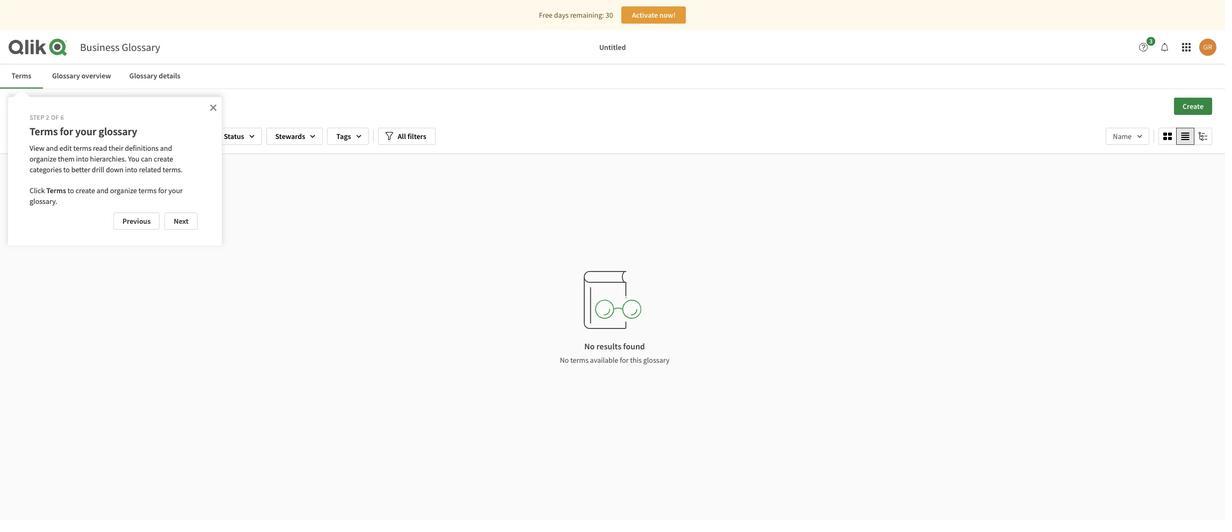 Task type: vqa. For each thing, say whether or not it's contained in the screenshot.
3 Dropdown Button
yes



Task type: describe. For each thing, give the bounding box(es) containing it.
terms inside step 2 of 6 terms for your glossary
[[30, 125, 58, 138]]

remaining:
[[570, 10, 604, 20]]

organize inside to create and organize terms for your glossary.
[[110, 186, 137, 196]]

view
[[30, 143, 44, 153]]

all filters button
[[378, 128, 436, 145]]

glossary details
[[129, 71, 180, 81]]

to inside view and edit terms read their definitions and organize them into hierarchies. you can create categories to better drill down into related terms.
[[63, 165, 70, 174]]

glossary details button
[[120, 64, 190, 88]]

terms for to
[[139, 186, 157, 196]]

create
[[1183, 101, 1204, 111]]

3 button
[[1135, 37, 1159, 56]]

and inside to create and organize terms for your glossary.
[[97, 186, 109, 196]]

to inside to create and organize terms for your glossary.
[[68, 186, 74, 196]]

found
[[623, 341, 645, 352]]

for for terms
[[158, 186, 167, 196]]

all
[[398, 131, 406, 141]]

terms.
[[163, 165, 183, 174]]

drill
[[92, 165, 104, 174]]

business
[[80, 40, 120, 54]]

edit
[[60, 143, 72, 153]]

name
[[1113, 131, 1132, 141]]

glossary inside step 2 of 6 terms for your glossary
[[99, 125, 137, 138]]

your for terms
[[75, 125, 96, 138]]

tags button
[[327, 128, 369, 145]]

categories
[[30, 165, 62, 174]]

filters
[[408, 131, 426, 141]]

1 horizontal spatial into
[[125, 165, 138, 174]]

stewards button
[[266, 128, 323, 145]]

glossary for glossary overview
[[52, 71, 80, 81]]

glossary up glossary details
[[122, 40, 160, 54]]

to create and organize terms for your glossary.
[[30, 186, 184, 206]]

glossary for glossary details
[[129, 71, 157, 81]]

glossary inside no results found no terms available for this glossary
[[644, 356, 670, 365]]

results
[[597, 341, 622, 352]]

hierarchies.
[[90, 154, 127, 164]]

next
[[174, 217, 189, 226]]

glossary overview
[[52, 71, 111, 81]]

name button
[[1106, 128, 1150, 145]]

2 horizontal spatial and
[[160, 143, 172, 153]]

all filters
[[398, 131, 426, 141]]

×
[[210, 99, 217, 114]]

6
[[61, 113, 64, 121]]

filters region
[[11, 125, 1215, 147]]

switch view group
[[1159, 128, 1213, 145]]

related
[[139, 165, 161, 174]]

untitled
[[599, 42, 626, 52]]

activate
[[632, 10, 658, 20]]

status button
[[215, 128, 262, 145]]

0 horizontal spatial no
[[560, 356, 569, 365]]

activate now!
[[632, 10, 676, 20]]

2
[[46, 113, 49, 121]]

status
[[224, 131, 244, 141]]

click
[[30, 186, 45, 196]]

0 vertical spatial no
[[585, 341, 595, 352]]

for inside no results found no terms available for this glossary
[[620, 356, 629, 365]]

them
[[58, 154, 75, 164]]

tab list containing terms
[[0, 64, 1226, 88]]

untitled element
[[250, 42, 975, 52]]

business glossary element
[[80, 40, 160, 54]]



Task type: locate. For each thing, give the bounding box(es) containing it.
and left edit
[[46, 143, 58, 153]]

create down better
[[76, 186, 95, 196]]

create inside to create and organize terms for your glossary.
[[76, 186, 95, 196]]

tab list
[[0, 64, 1226, 88]]

their
[[109, 143, 123, 153]]

create inside view and edit terms read their definitions and organize them into hierarchies. you can create categories to better drill down into related terms.
[[154, 154, 173, 164]]

into down you
[[125, 165, 138, 174]]

this
[[630, 356, 642, 365]]

definitions
[[125, 143, 159, 153]]

for down terms.
[[158, 186, 167, 196]]

no
[[585, 341, 595, 352], [560, 356, 569, 365]]

create up terms.
[[154, 154, 173, 164]]

for inside to create and organize terms for your glossary.
[[158, 186, 167, 196]]

1 vertical spatial organize
[[110, 186, 137, 196]]

read
[[93, 143, 107, 153]]

organize down down
[[110, 186, 137, 196]]

for
[[60, 125, 73, 138], [158, 186, 167, 196], [620, 356, 629, 365]]

1 vertical spatial glossary
[[644, 356, 670, 365]]

terms button
[[0, 64, 43, 88]]

Content search text field
[[28, 128, 145, 145]]

terms down 2 at left
[[30, 125, 58, 138]]

details
[[159, 71, 180, 81]]

previous
[[123, 217, 151, 226]]

for left this
[[620, 356, 629, 365]]

1 vertical spatial terms
[[139, 186, 157, 196]]

into up better
[[76, 154, 89, 164]]

your inside step 2 of 6 terms for your glossary
[[75, 125, 96, 138]]

0 vertical spatial terms
[[73, 143, 92, 153]]

0 horizontal spatial glossary
[[99, 125, 137, 138]]

free
[[539, 10, 553, 20]]

0 horizontal spatial create
[[76, 186, 95, 196]]

no left results
[[585, 341, 595, 352]]

terms up glossary. in the left of the page
[[46, 186, 66, 196]]

0 horizontal spatial terms
[[73, 143, 92, 153]]

terms for no
[[571, 356, 589, 365]]

and
[[46, 143, 58, 153], [160, 143, 172, 153], [97, 186, 109, 196]]

organize
[[30, 154, 56, 164], [110, 186, 137, 196]]

click terms
[[30, 186, 66, 196]]

glossary
[[99, 125, 137, 138], [644, 356, 670, 365]]

for down the '6' at the left
[[60, 125, 73, 138]]

available
[[590, 356, 619, 365]]

0 vertical spatial terms
[[12, 71, 31, 81]]

glossary up their
[[99, 125, 137, 138]]

30
[[606, 10, 613, 20]]

1 horizontal spatial glossary
[[644, 356, 670, 365]]

greg robinson image
[[1200, 39, 1217, 56]]

1 horizontal spatial and
[[97, 186, 109, 196]]

overview
[[81, 71, 111, 81]]

create
[[154, 154, 173, 164], [76, 186, 95, 196]]

glossary left overview
[[52, 71, 80, 81]]

down
[[106, 165, 124, 174]]

0 horizontal spatial and
[[46, 143, 58, 153]]

2 horizontal spatial terms
[[571, 356, 589, 365]]

terms inside button
[[12, 71, 31, 81]]

next button
[[165, 213, 198, 230]]

1 horizontal spatial for
[[158, 186, 167, 196]]

1 vertical spatial your
[[168, 186, 183, 196]]

3
[[1150, 37, 1153, 45]]

terms up step
[[12, 71, 31, 81]]

feature tour dialog
[[8, 97, 222, 247]]

stewards
[[275, 131, 305, 141]]

0 vertical spatial for
[[60, 125, 73, 138]]

0 vertical spatial create
[[154, 154, 173, 164]]

× button
[[210, 99, 217, 114]]

1 horizontal spatial organize
[[110, 186, 137, 196]]

to right click terms
[[68, 186, 74, 196]]

no left available
[[560, 356, 569, 365]]

1 vertical spatial to
[[68, 186, 74, 196]]

better
[[71, 165, 90, 174]]

step 2 of 6 terms for your glossary
[[30, 113, 137, 138]]

organize inside view and edit terms read their definitions and organize them into hierarchies. you can create categories to better drill down into related terms.
[[30, 154, 56, 164]]

your up read
[[75, 125, 96, 138]]

0 horizontal spatial for
[[60, 125, 73, 138]]

glossary overview button
[[43, 64, 120, 88]]

glossary right this
[[644, 356, 670, 365]]

of
[[51, 113, 59, 121]]

0 horizontal spatial your
[[75, 125, 96, 138]]

and down drill
[[97, 186, 109, 196]]

0 vertical spatial your
[[75, 125, 96, 138]]

your for terms
[[168, 186, 183, 196]]

step
[[30, 113, 44, 121]]

1 vertical spatial terms
[[30, 125, 58, 138]]

0 vertical spatial to
[[63, 165, 70, 174]]

view and edit terms read their definitions and organize them into hierarchies. you can create categories to better drill down into related terms.
[[30, 143, 184, 174]]

1 vertical spatial no
[[560, 356, 569, 365]]

terms down related
[[139, 186, 157, 196]]

1 vertical spatial for
[[158, 186, 167, 196]]

your down terms.
[[168, 186, 183, 196]]

for for terms
[[60, 125, 73, 138]]

terms inside no results found no terms available for this glossary
[[571, 356, 589, 365]]

no results found no terms available for this glossary
[[560, 341, 670, 365]]

terms inside to create and organize terms for your glossary.
[[139, 186, 157, 196]]

your
[[75, 125, 96, 138], [168, 186, 183, 196]]

terms inside view and edit terms read their definitions and organize them into hierarchies. you can create categories to better drill down into related terms.
[[73, 143, 92, 153]]

1 horizontal spatial no
[[585, 341, 595, 352]]

and up terms.
[[160, 143, 172, 153]]

1 vertical spatial create
[[76, 186, 95, 196]]

your inside to create and organize terms for your glossary.
[[168, 186, 183, 196]]

previous button
[[113, 213, 160, 230]]

for inside step 2 of 6 terms for your glossary
[[60, 125, 73, 138]]

glossary
[[122, 40, 160, 54], [52, 71, 80, 81], [129, 71, 157, 81]]

you
[[128, 154, 140, 164]]

terms left available
[[571, 356, 589, 365]]

0 vertical spatial into
[[76, 154, 89, 164]]

terms
[[73, 143, 92, 153], [139, 186, 157, 196], [571, 356, 589, 365]]

can
[[141, 154, 152, 164]]

tags
[[337, 131, 351, 141]]

into
[[76, 154, 89, 164], [125, 165, 138, 174]]

to down them
[[63, 165, 70, 174]]

terms
[[12, 71, 31, 81], [30, 125, 58, 138], [46, 186, 66, 196]]

1 vertical spatial into
[[125, 165, 138, 174]]

activate now! link
[[622, 6, 686, 24]]

terms right edit
[[73, 143, 92, 153]]

organize up categories
[[30, 154, 56, 164]]

0 vertical spatial glossary
[[99, 125, 137, 138]]

days
[[554, 10, 569, 20]]

0 vertical spatial organize
[[30, 154, 56, 164]]

1 horizontal spatial your
[[168, 186, 183, 196]]

2 vertical spatial for
[[620, 356, 629, 365]]

glossary.
[[30, 197, 57, 206]]

create button
[[1175, 98, 1213, 115]]

2 horizontal spatial for
[[620, 356, 629, 365]]

free days remaining: 30
[[539, 10, 613, 20]]

2 vertical spatial terms
[[46, 186, 66, 196]]

business glossary
[[80, 40, 160, 54]]

now!
[[660, 10, 676, 20]]

1 horizontal spatial terms
[[139, 186, 157, 196]]

0 horizontal spatial into
[[76, 154, 89, 164]]

to
[[63, 165, 70, 174], [68, 186, 74, 196]]

2 vertical spatial terms
[[571, 356, 589, 365]]

1 horizontal spatial create
[[154, 154, 173, 164]]

0 horizontal spatial organize
[[30, 154, 56, 164]]

glossary left details
[[129, 71, 157, 81]]



